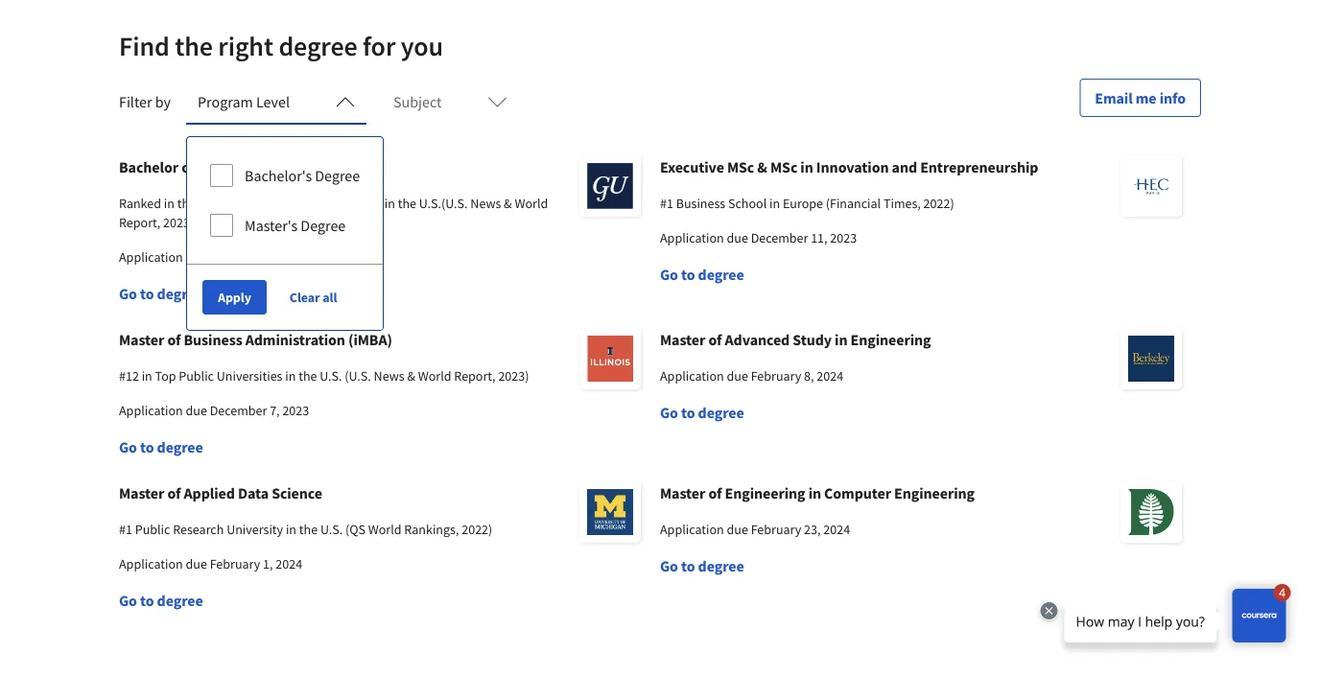 Task type: describe. For each thing, give the bounding box(es) containing it.
master of applied data science
[[119, 484, 322, 503]]

master for master of applied data science
[[119, 484, 164, 503]]

0 horizontal spatial business
[[184, 330, 242, 349]]

by
[[155, 92, 171, 111]]

in right "ranked" on the left of the page
[[164, 195, 175, 212]]

application for bachelor of arts in liberal studies
[[119, 249, 183, 266]]

program level
[[198, 92, 290, 111]]

go for executive msc & msc in innovation and entrepreneurship
[[660, 265, 678, 284]]

degree down application due april 15, 2024
[[157, 284, 203, 303]]

in down administration
[[285, 368, 296, 385]]

application due february 23, 2024
[[660, 521, 850, 538]]

to for master of business administration (imba)
[[140, 438, 154, 457]]

advanced
[[725, 330, 790, 349]]

1 vertical spatial top
[[155, 368, 176, 385]]

degree down 'application due february 1, 2024'
[[157, 591, 203, 610]]

bachelor
[[119, 157, 179, 177]]

filter by
[[119, 92, 171, 111]]

administration
[[245, 330, 345, 349]]

0 vertical spatial &
[[757, 157, 768, 177]]

study
[[793, 330, 832, 349]]

report, inside ranked in the top 25 best national universities in the u.s.(u.s. news & world report, 2023)
[[119, 214, 161, 231]]

11,
[[811, 229, 828, 247]]

0 horizontal spatial &
[[407, 368, 415, 385]]

you
[[401, 29, 443, 63]]

to for master of applied data science
[[140, 591, 154, 610]]

to down application due february 23, 2024
[[681, 557, 695, 576]]

1 horizontal spatial 2022)
[[924, 195, 955, 212]]

in right study
[[835, 330, 848, 349]]

master of engineering in computer engineering
[[660, 484, 975, 503]]

clear all
[[290, 289, 337, 306]]

the right find
[[175, 29, 213, 63]]

1 msc from the left
[[727, 157, 754, 177]]

engineering for computer
[[894, 484, 975, 503]]

studies
[[293, 157, 343, 177]]

(imba)
[[348, 330, 392, 349]]

times,
[[884, 195, 921, 212]]

right
[[218, 29, 273, 63]]

program level button
[[186, 79, 367, 125]]

program
[[198, 92, 253, 111]]

apply button
[[202, 280, 267, 315]]

#1 for executive msc & msc in innovation and entrepreneurship
[[660, 195, 674, 212]]

national
[[265, 195, 313, 212]]

due left "23,"
[[727, 521, 748, 538]]

innovation
[[816, 157, 889, 177]]

0 vertical spatial public
[[179, 368, 214, 385]]

1,
[[263, 556, 273, 573]]

find
[[119, 29, 170, 63]]

executive msc & msc in innovation and entrepreneurship
[[660, 157, 1039, 177]]

computer
[[824, 484, 891, 503]]

2023) inside ranked in the top 25 best national universities in the u.s.(u.s. news & world report, 2023)
[[163, 214, 194, 231]]

in left u.s.(u.s.
[[385, 195, 395, 212]]

december for msc
[[751, 229, 808, 247]]

for
[[363, 29, 396, 63]]

application due february 1, 2024
[[119, 556, 302, 573]]

bachelor of arts in liberal studies
[[119, 157, 343, 177]]

find the right degree for you
[[119, 29, 443, 63]]

in right arts
[[228, 157, 241, 177]]

of for advanced
[[709, 330, 722, 349]]

1 horizontal spatial world
[[418, 368, 451, 385]]

1 vertical spatial 2023)
[[498, 368, 529, 385]]

master of business administration (imba)
[[119, 330, 392, 349]]

to for bachelor of arts in liberal studies
[[140, 284, 154, 303]]

2023 for in
[[830, 229, 857, 247]]

2024 for application due april 15, 2024
[[258, 249, 285, 266]]

hec paris image
[[1121, 155, 1182, 217]]

7,
[[270, 402, 280, 419]]

go to degree down application due february 8, 2024
[[660, 403, 744, 422]]

#1 business school in europe (financial times, 2022)
[[660, 195, 955, 212]]

research
[[173, 521, 224, 538]]

filter
[[119, 92, 152, 111]]

degree down application due february 8, 2024
[[698, 403, 744, 422]]

#12
[[119, 368, 139, 385]]

due down advanced
[[727, 368, 748, 385]]

the left 25
[[177, 195, 196, 212]]

bachelor's degree
[[245, 166, 360, 185]]

april
[[210, 249, 236, 266]]

best
[[238, 195, 263, 212]]

23,
[[804, 521, 821, 538]]

universities inside ranked in the top 25 best national universities in the u.s.(u.s. news & world report, 2023)
[[316, 195, 382, 212]]

news inside ranked in the top 25 best national universities in the u.s.(u.s. news & world report, 2023)
[[471, 195, 501, 212]]

degree down application due december 11, 2023
[[698, 265, 744, 284]]

u.s.(u.s.
[[419, 195, 468, 212]]

0 horizontal spatial 2022)
[[462, 521, 493, 538]]

master for master of business administration (imba)
[[119, 330, 164, 349]]

application for executive msc & msc in innovation and entrepreneurship
[[660, 229, 724, 247]]

in up "23,"
[[809, 484, 821, 503]]

due for science
[[186, 556, 207, 573]]

due for (imba)
[[186, 402, 207, 419]]

me
[[1136, 88, 1157, 107]]

data
[[238, 484, 269, 503]]

#12 in top public universities in the u.s. (u.s. news & world report, 2023)
[[119, 368, 529, 385]]

go for master of applied data science
[[119, 591, 137, 610]]

university of michigan image
[[580, 482, 641, 543]]

of for arts
[[181, 157, 195, 177]]

15,
[[239, 249, 255, 266]]

1 horizontal spatial business
[[676, 195, 726, 212]]

dartmouth college image
[[1121, 482, 1182, 543]]

go to degree for master of business administration (imba)
[[119, 438, 203, 457]]



Task type: locate. For each thing, give the bounding box(es) containing it.
1 vertical spatial #1
[[119, 521, 132, 538]]

news right (u.s.
[[374, 368, 405, 385]]

to down application due february 8, 2024
[[681, 403, 695, 422]]

1 horizontal spatial #1
[[660, 195, 674, 212]]

the down science
[[299, 521, 318, 538]]

1 vertical spatial degree
[[301, 216, 346, 235]]

2024 for application due february 1, 2024
[[276, 556, 302, 573]]

1 vertical spatial universities
[[217, 368, 283, 385]]

0 vertical spatial degree
[[315, 166, 360, 185]]

master
[[119, 330, 164, 349], [660, 330, 706, 349], [119, 484, 164, 503], [660, 484, 706, 503]]

business down apply
[[184, 330, 242, 349]]

1 vertical spatial business
[[184, 330, 242, 349]]

degree down national
[[301, 216, 346, 235]]

master of advanced study in engineering
[[660, 330, 931, 349]]

arts
[[198, 157, 225, 177]]

0 horizontal spatial msc
[[727, 157, 754, 177]]

master for master of engineering in computer engineering
[[660, 484, 706, 503]]

1 vertical spatial world
[[418, 368, 451, 385]]

2022) right rankings,
[[462, 521, 493, 538]]

application due april 15, 2024
[[119, 249, 285, 266]]

school
[[728, 195, 767, 212]]

2023 right 7,
[[283, 402, 309, 419]]

0 vertical spatial 2023)
[[163, 214, 194, 231]]

2 msc from the left
[[771, 157, 798, 177]]

due for in
[[727, 229, 748, 247]]

rankings,
[[404, 521, 459, 538]]

& right (u.s.
[[407, 368, 415, 385]]

december left 11,
[[751, 229, 808, 247]]

engineering
[[851, 330, 931, 349], [725, 484, 806, 503], [894, 484, 975, 503]]

1 vertical spatial february
[[751, 521, 802, 538]]

georgetown university image
[[580, 155, 641, 217]]

2024 right "23,"
[[824, 521, 850, 538]]

msc up school
[[727, 157, 754, 177]]

application down executive
[[660, 229, 724, 247]]

to down application due december 11, 2023
[[681, 265, 695, 284]]

go to degree for master of applied data science
[[119, 591, 203, 610]]

2024 for application due february 23, 2024
[[824, 521, 850, 538]]

go to degree down application due february 23, 2024
[[660, 557, 744, 576]]

1 horizontal spatial universities
[[316, 195, 382, 212]]

degree down application due december 7, 2023
[[157, 438, 203, 457]]

& right u.s.(u.s.
[[504, 195, 512, 212]]

science
[[272, 484, 322, 503]]

to for executive msc & msc in innovation and entrepreneurship
[[681, 265, 695, 284]]

25
[[222, 195, 236, 212]]

1 horizontal spatial 2023)
[[498, 368, 529, 385]]

go to degree down application due december 11, 2023
[[660, 265, 744, 284]]

february left 8,
[[751, 368, 802, 385]]

0 vertical spatial top
[[198, 195, 220, 212]]

of left arts
[[181, 157, 195, 177]]

#1 for master of applied data science
[[119, 521, 132, 538]]

0 vertical spatial news
[[471, 195, 501, 212]]

of up application due february 23, 2024
[[709, 484, 722, 503]]

news
[[471, 195, 501, 212], [374, 368, 405, 385]]

december for administration
[[210, 402, 267, 419]]

application right university of illinois at urbana-champaign image
[[660, 368, 724, 385]]

of left advanced
[[709, 330, 722, 349]]

in
[[228, 157, 241, 177], [801, 157, 813, 177], [164, 195, 175, 212], [385, 195, 395, 212], [770, 195, 780, 212], [835, 330, 848, 349], [142, 368, 152, 385], [285, 368, 296, 385], [809, 484, 821, 503], [286, 521, 297, 538]]

february for advanced
[[751, 368, 802, 385]]

in up #1 business school in europe (financial times, 2022) at the top of page
[[801, 157, 813, 177]]

0 horizontal spatial public
[[135, 521, 170, 538]]

world inside ranked in the top 25 best national universities in the u.s.(u.s. news & world report, 2023)
[[515, 195, 548, 212]]

due down research
[[186, 556, 207, 573]]

(qs
[[345, 521, 366, 538]]

business down executive
[[676, 195, 726, 212]]

degree left for
[[279, 29, 358, 63]]

degree up ranked in the top 25 best national universities in the u.s.(u.s. news & world report, 2023)
[[315, 166, 360, 185]]

1 vertical spatial 2023
[[283, 402, 309, 419]]

1 u.s. from the top
[[320, 368, 342, 385]]

2 horizontal spatial &
[[757, 157, 768, 177]]

0 vertical spatial u.s.
[[320, 368, 342, 385]]

clear all button
[[282, 280, 345, 315]]

degree for bachelor's degree
[[315, 166, 360, 185]]

0 horizontal spatial report,
[[119, 214, 161, 231]]

8,
[[804, 368, 814, 385]]

2024 for application due february 8, 2024
[[817, 368, 844, 385]]

december
[[751, 229, 808, 247], [210, 402, 267, 419]]

1 horizontal spatial report,
[[454, 368, 496, 385]]

go to degree for executive msc & msc in innovation and entrepreneurship
[[660, 265, 744, 284]]

of
[[181, 157, 195, 177], [167, 330, 181, 349], [709, 330, 722, 349], [167, 484, 181, 503], [709, 484, 722, 503]]

apply
[[218, 289, 251, 306]]

world right (u.s.
[[418, 368, 451, 385]]

0 vertical spatial business
[[676, 195, 726, 212]]

december left 7,
[[210, 402, 267, 419]]

public
[[179, 368, 214, 385], [135, 521, 170, 538]]

info
[[1160, 88, 1186, 107]]

(u.s.
[[345, 368, 371, 385]]

due down school
[[727, 229, 748, 247]]

go to degree for bachelor of arts in liberal studies
[[119, 284, 203, 303]]

master left advanced
[[660, 330, 706, 349]]

1 vertical spatial u.s.
[[320, 521, 343, 538]]

1 horizontal spatial news
[[471, 195, 501, 212]]

top left 25
[[198, 195, 220, 212]]

go to degree down 'application due february 1, 2024'
[[119, 591, 203, 610]]

2022)
[[924, 195, 955, 212], [462, 521, 493, 538]]

go
[[660, 265, 678, 284], [119, 284, 137, 303], [660, 403, 678, 422], [119, 438, 137, 457], [660, 557, 678, 576], [119, 591, 137, 610]]

0 vertical spatial universities
[[316, 195, 382, 212]]

0 vertical spatial report,
[[119, 214, 161, 231]]

1 vertical spatial &
[[504, 195, 512, 212]]

#1
[[660, 195, 674, 212], [119, 521, 132, 538]]

report,
[[119, 214, 161, 231], [454, 368, 496, 385]]

0 vertical spatial december
[[751, 229, 808, 247]]

0 horizontal spatial 2023)
[[163, 214, 194, 231]]

(financial
[[826, 195, 881, 212]]

application down research
[[119, 556, 183, 573]]

1 vertical spatial public
[[135, 521, 170, 538]]

2023)
[[163, 214, 194, 231], [498, 368, 529, 385]]

1 vertical spatial news
[[374, 368, 405, 385]]

go to degree down application due april 15, 2024
[[119, 284, 203, 303]]

0 horizontal spatial 2023
[[283, 402, 309, 419]]

2 vertical spatial february
[[210, 556, 260, 573]]

0 horizontal spatial top
[[155, 368, 176, 385]]

top
[[198, 195, 220, 212], [155, 368, 176, 385]]

in right the university
[[286, 521, 297, 538]]

#1 left research
[[119, 521, 132, 538]]

ranked
[[119, 195, 161, 212]]

degree
[[279, 29, 358, 63], [698, 265, 744, 284], [157, 284, 203, 303], [698, 403, 744, 422], [157, 438, 203, 457], [698, 557, 744, 576], [157, 591, 203, 610]]

2 vertical spatial world
[[368, 521, 402, 538]]

go to degree
[[660, 265, 744, 284], [119, 284, 203, 303], [660, 403, 744, 422], [119, 438, 203, 457], [660, 557, 744, 576], [119, 591, 203, 610]]

of up application due december 7, 2023
[[167, 330, 181, 349]]

#1 public research university in the u.s. (qs world rankings, 2022)
[[119, 521, 493, 538]]

master left applied
[[119, 484, 164, 503]]

applied
[[184, 484, 235, 503]]

actions toolbar
[[187, 264, 383, 330]]

0 horizontal spatial #1
[[119, 521, 132, 538]]

2023
[[830, 229, 857, 247], [283, 402, 309, 419]]

1 horizontal spatial &
[[504, 195, 512, 212]]

2024 right 8,
[[817, 368, 844, 385]]

0 horizontal spatial december
[[210, 402, 267, 419]]

clear
[[290, 289, 320, 306]]

business
[[676, 195, 726, 212], [184, 330, 242, 349]]

1 vertical spatial december
[[210, 402, 267, 419]]

the down administration
[[299, 368, 317, 385]]

in right school
[[770, 195, 780, 212]]

#1 down executive
[[660, 195, 674, 212]]

level
[[256, 92, 290, 111]]

1 horizontal spatial 2023
[[830, 229, 857, 247]]

university of california, berkeley image
[[1121, 328, 1182, 390]]

application down "ranked" on the left of the page
[[119, 249, 183, 266]]

universities down studies
[[316, 195, 382, 212]]

2024 right 15,
[[258, 249, 285, 266]]

application due december 7, 2023
[[119, 402, 309, 419]]

of left applied
[[167, 484, 181, 503]]

public up application due december 7, 2023
[[179, 368, 214, 385]]

0 horizontal spatial universities
[[217, 368, 283, 385]]

due
[[727, 229, 748, 247], [186, 249, 207, 266], [727, 368, 748, 385], [186, 402, 207, 419], [727, 521, 748, 538], [186, 556, 207, 573]]

0 vertical spatial 2023
[[830, 229, 857, 247]]

master for master of advanced study in engineering
[[660, 330, 706, 349]]

bachelor's
[[245, 166, 312, 185]]

world left the georgetown university image
[[515, 195, 548, 212]]

application for master of business administration (imba)
[[119, 402, 183, 419]]

degree for master's degree
[[301, 216, 346, 235]]

0 vertical spatial world
[[515, 195, 548, 212]]

february left 1,
[[210, 556, 260, 573]]

u.s. left (qs
[[320, 521, 343, 538]]

the
[[175, 29, 213, 63], [177, 195, 196, 212], [398, 195, 416, 212], [299, 368, 317, 385], [299, 521, 318, 538]]

go to degree down application due december 7, 2023
[[119, 438, 203, 457]]

engineering for in
[[851, 330, 931, 349]]

2 horizontal spatial world
[[515, 195, 548, 212]]

u.s.
[[320, 368, 342, 385], [320, 521, 343, 538]]

application due december 11, 2023
[[660, 229, 857, 247]]

0 horizontal spatial news
[[374, 368, 405, 385]]

0 horizontal spatial world
[[368, 521, 402, 538]]

0 vertical spatial #1
[[660, 195, 674, 212]]

engineering up application due february 23, 2024
[[725, 484, 806, 503]]

to down application due april 15, 2024
[[140, 284, 154, 303]]

due left 7,
[[186, 402, 207, 419]]

1 vertical spatial report,
[[454, 368, 496, 385]]

engineering right study
[[851, 330, 931, 349]]

email me info button
[[1080, 79, 1201, 117]]

go for bachelor of arts in liberal studies
[[119, 284, 137, 303]]

2 u.s. from the top
[[320, 521, 343, 538]]

world
[[515, 195, 548, 212], [418, 368, 451, 385], [368, 521, 402, 538]]

to
[[681, 265, 695, 284], [140, 284, 154, 303], [681, 403, 695, 422], [140, 438, 154, 457], [681, 557, 695, 576], [140, 591, 154, 610]]

0 vertical spatial 2022)
[[924, 195, 955, 212]]

2 vertical spatial &
[[407, 368, 415, 385]]

2024 right 1,
[[276, 556, 302, 573]]

all
[[323, 289, 337, 306]]

world right (qs
[[368, 521, 402, 538]]

1 horizontal spatial december
[[751, 229, 808, 247]]

email me info
[[1095, 88, 1186, 107]]

news right u.s.(u.s.
[[471, 195, 501, 212]]

top right "#12"
[[155, 368, 176, 385]]

1 vertical spatial 2022)
[[462, 521, 493, 538]]

options list list box
[[187, 137, 383, 264]]

university of illinois at urbana-champaign image
[[580, 328, 641, 390]]

february for engineering
[[751, 521, 802, 538]]

& inside ranked in the top 25 best national universities in the u.s.(u.s. news & world report, 2023)
[[504, 195, 512, 212]]

application
[[660, 229, 724, 247], [119, 249, 183, 266], [660, 368, 724, 385], [119, 402, 183, 419], [660, 521, 724, 538], [119, 556, 183, 573]]

due for liberal
[[186, 249, 207, 266]]

master up "#12"
[[119, 330, 164, 349]]

application for master of applied data science
[[119, 556, 183, 573]]

public left research
[[135, 521, 170, 538]]

2023 right 11,
[[830, 229, 857, 247]]

of for business
[[167, 330, 181, 349]]

entrepreneurship
[[920, 157, 1039, 177]]

master right the "university of michigan" image at the bottom of page
[[660, 484, 706, 503]]

2024
[[258, 249, 285, 266], [817, 368, 844, 385], [824, 521, 850, 538], [276, 556, 302, 573]]

of for applied
[[167, 484, 181, 503]]

email
[[1095, 88, 1133, 107]]

of for engineering
[[709, 484, 722, 503]]

february left "23,"
[[751, 521, 802, 538]]

1 horizontal spatial public
[[179, 368, 214, 385]]

europe
[[783, 195, 823, 212]]

u.s. left (u.s.
[[320, 368, 342, 385]]

degree down application due february 23, 2024
[[698, 557, 744, 576]]

liberal
[[244, 157, 290, 177]]

msc up europe
[[771, 157, 798, 177]]

university
[[227, 521, 283, 538]]

master's degree
[[245, 216, 346, 235]]

universities down master of business administration (imba)
[[217, 368, 283, 385]]

executive
[[660, 157, 724, 177]]

degree
[[315, 166, 360, 185], [301, 216, 346, 235]]

the left u.s.(u.s.
[[398, 195, 416, 212]]

engineering right computer on the bottom of page
[[894, 484, 975, 503]]

0 vertical spatial february
[[751, 368, 802, 385]]

in right "#12"
[[142, 368, 152, 385]]

ranked in the top 25 best national universities in the u.s.(u.s. news & world report, 2023)
[[119, 195, 548, 231]]

1 horizontal spatial msc
[[771, 157, 798, 177]]

&
[[757, 157, 768, 177], [504, 195, 512, 212], [407, 368, 415, 385]]

application down "#12"
[[119, 402, 183, 419]]

to down 'application due february 1, 2024'
[[140, 591, 154, 610]]

due left april
[[186, 249, 207, 266]]

and
[[892, 157, 917, 177]]

application due february 8, 2024
[[660, 368, 844, 385]]

1 horizontal spatial top
[[198, 195, 220, 212]]

2022) right times,
[[924, 195, 955, 212]]

universities
[[316, 195, 382, 212], [217, 368, 283, 385]]

master's
[[245, 216, 298, 235]]

go for master of business administration (imba)
[[119, 438, 137, 457]]

msc
[[727, 157, 754, 177], [771, 157, 798, 177]]

to down application due december 7, 2023
[[140, 438, 154, 457]]

2023 for (imba)
[[283, 402, 309, 419]]

& up school
[[757, 157, 768, 177]]

application right the "university of michigan" image at the bottom of page
[[660, 521, 724, 538]]

top inside ranked in the top 25 best national universities in the u.s.(u.s. news & world report, 2023)
[[198, 195, 220, 212]]



Task type: vqa. For each thing, say whether or not it's contained in the screenshot.
in
yes



